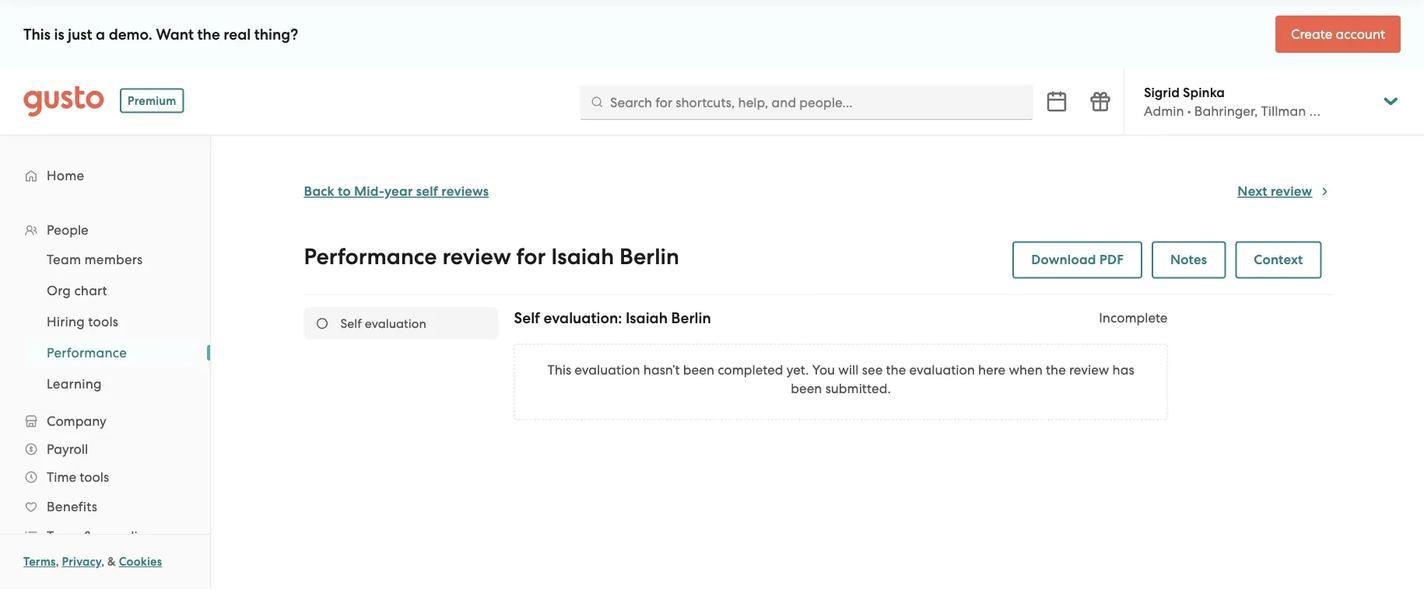 Task type: describe. For each thing, give the bounding box(es) containing it.
is
[[54, 25, 64, 43]]

2 horizontal spatial the
[[1046, 362, 1066, 378]]

review for performance
[[442, 244, 511, 270]]

self
[[416, 184, 438, 200]]

hiring tools link
[[28, 308, 195, 336]]

demo.
[[109, 25, 152, 43]]

a
[[96, 25, 105, 43]]

yet.
[[787, 362, 809, 378]]

cookies button
[[119, 553, 162, 572]]

self evaluation : isaiah berlin
[[514, 309, 711, 327]]

spinka
[[1183, 84, 1225, 100]]

1 , from the left
[[56, 556, 59, 570]]

review inside this evaluation hasn't been completed yet. you will see the evaluation here when the review has been submitted.
[[1069, 362, 1109, 378]]

evaluation for self evaluation : isaiah berlin
[[544, 309, 618, 327]]

will
[[839, 362, 859, 378]]

evaluation for this evaluation hasn't been completed yet. you will see the evaluation here when the review has been submitted.
[[575, 362, 640, 378]]

tools for time tools
[[80, 470, 109, 486]]

benefits
[[47, 500, 97, 515]]

privacy
[[62, 556, 101, 570]]

learning link
[[28, 370, 195, 399]]

hasn't
[[644, 362, 680, 378]]

has
[[1113, 362, 1135, 378]]

and
[[1310, 103, 1334, 119]]

payroll button
[[16, 436, 195, 464]]

back to mid-year self reviews
[[304, 184, 489, 200]]

notes
[[1171, 252, 1207, 268]]

incomplete
[[1099, 311, 1168, 326]]

thing?
[[254, 25, 298, 43]]

self evaluation
[[341, 316, 426, 331]]

admin
[[1144, 103, 1184, 119]]

performance link
[[28, 339, 195, 367]]

•
[[1188, 103, 1191, 119]]

0 horizontal spatial the
[[197, 25, 220, 43]]

create account link
[[1276, 16, 1401, 53]]

next review link
[[1238, 184, 1331, 200]]

hiring
[[47, 314, 85, 330]]

payroll
[[47, 442, 88, 458]]

time tools button
[[16, 464, 195, 492]]

premium button
[[120, 88, 184, 113]]

company button
[[16, 408, 195, 436]]

benefits link
[[16, 493, 195, 522]]

here
[[978, 362, 1006, 378]]

performance for performance
[[47, 346, 127, 361]]

Search for shortcuts, help, and people... field
[[610, 93, 1022, 112]]

self evaluation button
[[304, 308, 499, 340]]

oga
[[1337, 103, 1365, 119]]

people button
[[16, 216, 195, 244]]

0 horizontal spatial been
[[683, 362, 715, 378]]

pdf
[[1100, 252, 1124, 268]]

self for self evaluation
[[341, 316, 362, 331]]

year
[[385, 184, 413, 200]]

want
[[156, 25, 194, 43]]

premium
[[128, 94, 176, 108]]

org
[[47, 283, 71, 299]]

privacy link
[[62, 556, 101, 570]]

download
[[1031, 252, 1096, 268]]

&
[[107, 556, 116, 570]]

mid-
[[354, 184, 385, 200]]

to
[[338, 184, 351, 200]]

you
[[812, 362, 835, 378]]

self for self evaluation : isaiah berlin
[[514, 309, 540, 327]]

for
[[516, 244, 546, 270]]

cookies
[[119, 556, 162, 570]]

berlin for self evaluation : isaiah berlin
[[671, 309, 711, 327]]

this for this is just a demo. want the real thing?
[[23, 25, 50, 43]]

context
[[1254, 252, 1303, 268]]



Task type: vqa. For each thing, say whether or not it's contained in the screenshot.
PERFORMANCE in 'link'
yes



Task type: locate. For each thing, give the bounding box(es) containing it.
completed
[[718, 362, 783, 378]]

1 horizontal spatial review
[[1069, 362, 1109, 378]]

evaluation
[[544, 309, 618, 327], [365, 316, 426, 331], [575, 362, 640, 378], [909, 362, 975, 378]]

1 horizontal spatial ,
[[101, 556, 105, 570]]

1 horizontal spatial this
[[548, 362, 571, 378]]

isaiah for for
[[551, 244, 614, 270]]

0 vertical spatial tools
[[88, 314, 119, 330]]

, left &
[[101, 556, 105, 570]]

2 list from the top
[[0, 244, 210, 400]]

1 list from the top
[[0, 160, 210, 590]]

:
[[618, 309, 622, 327]]

chart
[[74, 283, 107, 299]]

time
[[47, 470, 76, 486]]

1 horizontal spatial performance
[[304, 244, 437, 270]]

this for this evaluation hasn't been completed yet. you will see the evaluation here when the review has been submitted.
[[548, 362, 571, 378]]

0 horizontal spatial self
[[341, 316, 362, 331]]

team members
[[47, 252, 143, 268]]

list
[[0, 160, 210, 590], [0, 244, 210, 400]]

review left has
[[1069, 362, 1109, 378]]

isaiah for :
[[626, 309, 668, 327]]

tools down payroll dropdown button
[[80, 470, 109, 486]]

0 vertical spatial performance
[[304, 244, 437, 270]]

tools inside hiring tools link
[[88, 314, 119, 330]]

sigrid spinka admin • bahringer, tillman and oga
[[1144, 84, 1365, 119]]

been down yet.
[[791, 381, 822, 397]]

berlin for performance review for isaiah berlin
[[620, 244, 680, 270]]

this evaluation hasn't been completed yet. you will see the evaluation here when the review has been submitted.
[[548, 362, 1135, 397]]

list containing home
[[0, 160, 210, 590]]

real
[[224, 25, 251, 43]]

download pdf
[[1031, 252, 1124, 268]]

the
[[197, 25, 220, 43], [886, 362, 906, 378], [1046, 362, 1066, 378]]

0 vertical spatial isaiah
[[551, 244, 614, 270]]

evaluation inside button
[[365, 316, 426, 331]]

the right see
[[886, 362, 906, 378]]

tillman
[[1261, 103, 1306, 119]]

0 vertical spatial review
[[1271, 184, 1313, 200]]

team
[[47, 252, 81, 268]]

evaluation for self evaluation
[[365, 316, 426, 331]]

download pdf button
[[1013, 242, 1143, 279]]

back
[[304, 184, 335, 200]]

0 vertical spatial been
[[683, 362, 715, 378]]

,
[[56, 556, 59, 570], [101, 556, 105, 570]]

isaiah right for
[[551, 244, 614, 270]]

, left privacy
[[56, 556, 59, 570]]

2 , from the left
[[101, 556, 105, 570]]

context button
[[1236, 242, 1322, 279]]

tools inside "time tools" dropdown button
[[80, 470, 109, 486]]

2 horizontal spatial review
[[1271, 184, 1313, 200]]

performance review for isaiah berlin
[[304, 244, 680, 270]]

1 horizontal spatial self
[[514, 309, 540, 327]]

1 vertical spatial berlin
[[671, 309, 711, 327]]

1 vertical spatial this
[[548, 362, 571, 378]]

1 vertical spatial isaiah
[[626, 309, 668, 327]]

1 vertical spatial review
[[442, 244, 511, 270]]

account
[[1336, 26, 1385, 42]]

been right 'hasn't'
[[683, 362, 715, 378]]

berlin up 'hasn't'
[[671, 309, 711, 327]]

terms , privacy , & cookies
[[23, 556, 162, 570]]

1 horizontal spatial isaiah
[[626, 309, 668, 327]]

members
[[85, 252, 143, 268]]

bahringer,
[[1195, 103, 1258, 119]]

terms
[[23, 556, 56, 570]]

see
[[862, 362, 883, 378]]

home image
[[23, 86, 104, 117]]

hiring tools
[[47, 314, 119, 330]]

time tools
[[47, 470, 109, 486]]

this left is
[[23, 25, 50, 43]]

1 horizontal spatial been
[[791, 381, 822, 397]]

sigrid
[[1144, 84, 1180, 100]]

0 horizontal spatial performance
[[47, 346, 127, 361]]

performance
[[304, 244, 437, 270], [47, 346, 127, 361]]

next
[[1238, 184, 1268, 200]]

performance down the hiring tools
[[47, 346, 127, 361]]

0 horizontal spatial this
[[23, 25, 50, 43]]

isaiah
[[551, 244, 614, 270], [626, 309, 668, 327]]

berlin
[[620, 244, 680, 270], [671, 309, 711, 327]]

been
[[683, 362, 715, 378], [791, 381, 822, 397]]

review left for
[[442, 244, 511, 270]]

1 vertical spatial tools
[[80, 470, 109, 486]]

org chart link
[[28, 277, 195, 305]]

create
[[1291, 26, 1333, 42]]

1 vertical spatial been
[[791, 381, 822, 397]]

this inside this evaluation hasn't been completed yet. you will see the evaluation here when the review has been submitted.
[[548, 362, 571, 378]]

0 vertical spatial this
[[23, 25, 50, 43]]

self inside button
[[341, 316, 362, 331]]

0 vertical spatial berlin
[[620, 244, 680, 270]]

this down the "self evaluation : isaiah berlin" in the bottom of the page
[[548, 362, 571, 378]]

0 horizontal spatial ,
[[56, 556, 59, 570]]

submitted.
[[826, 381, 891, 397]]

just
[[68, 25, 92, 43]]

this
[[23, 25, 50, 43], [548, 362, 571, 378]]

1 vertical spatial performance
[[47, 346, 127, 361]]

0 horizontal spatial review
[[442, 244, 511, 270]]

0 horizontal spatial isaiah
[[551, 244, 614, 270]]

notes button
[[1152, 242, 1226, 279]]

performance down mid-
[[304, 244, 437, 270]]

company
[[47, 414, 106, 430]]

list containing team members
[[0, 244, 210, 400]]

learning
[[47, 377, 102, 392]]

isaiah right :
[[626, 309, 668, 327]]

berlin up :
[[620, 244, 680, 270]]

self evaluation list
[[304, 308, 499, 340]]

self
[[514, 309, 540, 327], [341, 316, 362, 331]]

performance inside list
[[47, 346, 127, 361]]

tools up performance link
[[88, 314, 119, 330]]

review for next
[[1271, 184, 1313, 200]]

create account
[[1291, 26, 1385, 42]]

team members link
[[28, 246, 195, 274]]

terms link
[[23, 556, 56, 570]]

performance for performance review for isaiah berlin
[[304, 244, 437, 270]]

reviews
[[442, 184, 489, 200]]

review
[[1271, 184, 1313, 200], [442, 244, 511, 270], [1069, 362, 1109, 378]]

2 vertical spatial review
[[1069, 362, 1109, 378]]

when
[[1009, 362, 1043, 378]]

the left real
[[197, 25, 220, 43]]

people
[[47, 223, 89, 238]]

home link
[[16, 162, 195, 190]]

review right next
[[1271, 184, 1313, 200]]

the right "when"
[[1046, 362, 1066, 378]]

global-search element
[[580, 84, 1034, 120]]

org chart
[[47, 283, 107, 299]]

tools
[[88, 314, 119, 330], [80, 470, 109, 486]]

next review
[[1238, 184, 1313, 200]]

this is just a demo. want the real thing?
[[23, 25, 298, 43]]

tools for hiring tools
[[88, 314, 119, 330]]

1 horizontal spatial the
[[886, 362, 906, 378]]

home
[[47, 168, 84, 184]]



